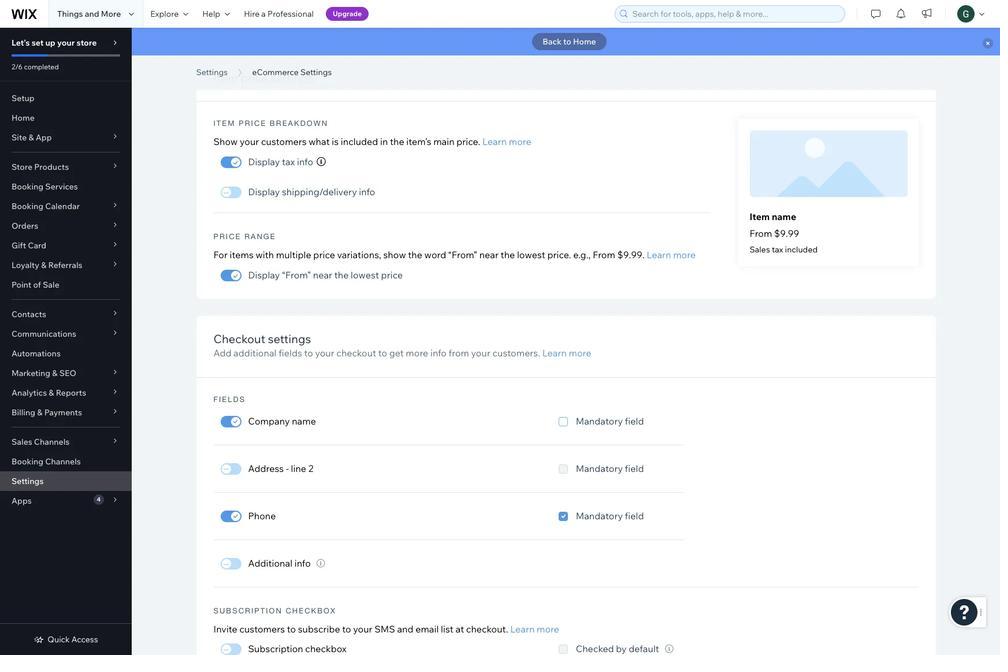 Task type: locate. For each thing, give the bounding box(es) containing it.
2 horizontal spatial price
[[381, 269, 403, 281]]

0 vertical spatial info tooltip image
[[317, 157, 326, 167]]

set
[[32, 38, 44, 48]]

email
[[416, 624, 439, 635]]

1 vertical spatial settings
[[268, 332, 311, 346]]

back
[[543, 36, 562, 47]]

your left sms
[[353, 624, 373, 635]]

& left seo
[[52, 368, 58, 379]]

2 booking from the top
[[12, 201, 43, 212]]

1 horizontal spatial "from"
[[448, 249, 477, 261]]

0 vertical spatial display
[[248, 156, 280, 168]]

additional info
[[248, 558, 311, 569]]

1 vertical spatial tax
[[772, 245, 783, 255]]

1 vertical spatial name
[[292, 415, 316, 427]]

booking for booking services
[[12, 181, 43, 192]]

0 vertical spatial "from"
[[448, 249, 477, 261]]

"from"
[[448, 249, 477, 261], [282, 269, 311, 281]]

home
[[573, 36, 596, 47], [12, 113, 35, 123]]

2 display from the top
[[248, 186, 280, 198]]

0 vertical spatial mandatory field
[[576, 415, 644, 427]]

included inside item name from $9.99 sales tax included
[[785, 245, 818, 255]]

loyalty & referrals button
[[0, 255, 132, 275]]

booking down store
[[12, 181, 43, 192]]

display down display tax info
[[248, 186, 280, 198]]

price. right main
[[457, 136, 480, 147]]

near
[[479, 249, 499, 261], [313, 269, 332, 281]]

home link
[[0, 108, 132, 128]]

1 vertical spatial and
[[397, 624, 414, 635]]

shipping/delivery
[[282, 186, 357, 198]]

app
[[36, 132, 52, 143]]

info left info tooltip icon
[[295, 558, 311, 569]]

checkout settings add additional fields to your checkout to get more info from your customers. learn more
[[214, 332, 592, 359]]

1 horizontal spatial price
[[313, 249, 335, 261]]

0 vertical spatial channels
[[34, 437, 70, 447]]

1 horizontal spatial from
[[750, 228, 772, 239]]

1 vertical spatial from
[[593, 249, 615, 261]]

home right back on the right top of the page
[[573, 36, 596, 47]]

e.g.,
[[573, 249, 591, 261]]

info tooltip image
[[317, 157, 326, 167], [665, 645, 674, 654]]

site & app
[[12, 132, 52, 143]]

0 vertical spatial included
[[341, 136, 378, 147]]

channels down the sales channels "dropdown button"
[[45, 457, 81, 467]]

0 vertical spatial booking
[[12, 181, 43, 192]]

by
[[616, 643, 627, 655]]

back to home alert
[[132, 28, 1000, 55]]

booking
[[12, 181, 43, 192], [12, 201, 43, 212], [12, 457, 43, 467]]

1 vertical spatial subscription
[[248, 643, 303, 655]]

1 horizontal spatial sales
[[750, 245, 770, 255]]

learn more link for subscription checkbox
[[510, 624, 559, 635]]

price up item price breakdown
[[241, 71, 268, 85]]

gift card button
[[0, 236, 132, 255]]

booking inside booking services link
[[12, 181, 43, 192]]

price. left "e.g.," at right
[[548, 249, 571, 261]]

1 vertical spatial included
[[785, 245, 818, 255]]

checkout
[[214, 332, 265, 346]]

1 vertical spatial price
[[214, 232, 241, 241]]

sidebar element
[[0, 28, 132, 655]]

customers down 'subscription checkbox'
[[239, 624, 285, 635]]

& inside popup button
[[29, 132, 34, 143]]

word
[[425, 249, 446, 261]]

0 horizontal spatial info tooltip image
[[317, 157, 326, 167]]

1 field from the top
[[625, 415, 644, 427]]

customers
[[261, 136, 307, 147], [239, 624, 285, 635]]

name for item
[[772, 211, 796, 223]]

price up the display "from" near the lowest price
[[313, 249, 335, 261]]

booking up orders
[[12, 201, 43, 212]]

info left from
[[431, 348, 447, 359]]

0 horizontal spatial and
[[85, 9, 99, 19]]

channels for sales channels
[[34, 437, 70, 447]]

1 mandatory field from the top
[[576, 415, 644, 427]]

learn right $9.99.
[[647, 249, 671, 261]]

1 vertical spatial mandatory field
[[576, 463, 644, 474]]

"from" right word
[[448, 249, 477, 261]]

1 vertical spatial home
[[12, 113, 35, 123]]

products
[[34, 162, 69, 172]]

0 horizontal spatial "from"
[[282, 269, 311, 281]]

1 vertical spatial lowest
[[351, 269, 379, 281]]

subscription for subscription checkbox
[[214, 607, 283, 615]]

for items with multiple price variations, show the word "from" near the lowest price. e.g., from $9.99. learn more
[[214, 249, 696, 261]]

from right "e.g.," at right
[[593, 249, 615, 261]]

0 vertical spatial item
[[214, 71, 238, 85]]

learn right main
[[483, 136, 507, 147]]

help button
[[195, 0, 237, 28]]

store products
[[12, 162, 69, 172]]

1 vertical spatial sales
[[12, 437, 32, 447]]

channels inside "dropdown button"
[[34, 437, 70, 447]]

item for item price breakdown
[[214, 119, 236, 128]]

ecommerce
[[196, 53, 317, 79], [252, 67, 299, 77]]

channels
[[34, 437, 70, 447], [45, 457, 81, 467]]

item name from $9.99 sales tax included
[[750, 211, 818, 255]]

0 vertical spatial customers
[[261, 136, 307, 147]]

sales inside "dropdown button"
[[12, 437, 32, 447]]

0 vertical spatial tax
[[282, 156, 295, 168]]

phone
[[248, 510, 276, 522]]

name inside item name from $9.99 sales tax included
[[772, 211, 796, 223]]

2 vertical spatial mandatory
[[576, 510, 623, 522]]

display down with on the left
[[248, 269, 280, 281]]

0 horizontal spatial settings link
[[0, 472, 132, 491]]

subscription up invite
[[214, 607, 283, 615]]

1 vertical spatial booking
[[12, 201, 43, 212]]

1 vertical spatial info tooltip image
[[665, 645, 674, 654]]

and
[[85, 9, 99, 19], [397, 624, 414, 635]]

price up for
[[214, 232, 241, 241]]

help
[[202, 9, 220, 19]]

3 booking from the top
[[12, 457, 43, 467]]

2 vertical spatial display
[[248, 269, 280, 281]]

0 vertical spatial near
[[479, 249, 499, 261]]

booking calendar button
[[0, 196, 132, 216]]

display for display tax info
[[248, 156, 280, 168]]

info tooltip image right default
[[665, 645, 674, 654]]

more
[[509, 136, 532, 147], [673, 249, 696, 261], [406, 348, 428, 359], [569, 348, 592, 359], [537, 624, 559, 635]]

explore
[[150, 9, 179, 19]]

1 vertical spatial mandatory
[[576, 463, 623, 474]]

price down show at the left top of the page
[[381, 269, 403, 281]]

1 horizontal spatial home
[[573, 36, 596, 47]]

gift
[[12, 240, 26, 251]]

orders button
[[0, 216, 132, 236]]

automations
[[12, 348, 61, 359]]

0 horizontal spatial near
[[313, 269, 332, 281]]

settings
[[321, 53, 405, 79], [196, 67, 228, 77], [300, 67, 332, 77], [12, 476, 44, 487]]

0 vertical spatial sales
[[750, 245, 770, 255]]

loyalty
[[12, 260, 39, 270]]

a
[[261, 9, 266, 19]]

your right up
[[57, 38, 75, 48]]

field for -
[[625, 463, 644, 474]]

2 vertical spatial field
[[625, 510, 644, 522]]

booking for booking calendar
[[12, 201, 43, 212]]

3 field from the top
[[625, 510, 644, 522]]

and right sms
[[397, 624, 414, 635]]

2 mandatory from the top
[[576, 463, 623, 474]]

-
[[286, 463, 289, 474]]

to right subscribe
[[342, 624, 351, 635]]

1 horizontal spatial settings link
[[190, 66, 234, 78]]

1 horizontal spatial tax
[[772, 245, 783, 255]]

home down setup
[[12, 113, 35, 123]]

0 horizontal spatial price
[[241, 71, 268, 85]]

0 vertical spatial settings link
[[190, 66, 234, 78]]

channels for booking channels
[[45, 457, 81, 467]]

hire a professional
[[244, 9, 314, 19]]

0 vertical spatial field
[[625, 415, 644, 427]]

0 vertical spatial mandatory
[[576, 415, 623, 427]]

subscription checkbox
[[214, 607, 336, 615]]

booking inside "booking channels" link
[[12, 457, 43, 467]]

0 vertical spatial lowest
[[517, 249, 546, 261]]

booking inside booking calendar popup button
[[12, 201, 43, 212]]

checkout.
[[466, 624, 508, 635]]

mandatory field for -
[[576, 463, 644, 474]]

1 vertical spatial item
[[214, 119, 236, 128]]

0 vertical spatial subscription
[[214, 607, 283, 615]]

subscription down 'subscription checkbox'
[[248, 643, 303, 655]]

mandatory field for name
[[576, 415, 644, 427]]

communications button
[[0, 324, 132, 344]]

1 vertical spatial channels
[[45, 457, 81, 467]]

1 display from the top
[[248, 156, 280, 168]]

info tooltip image down 'what'
[[317, 157, 326, 167]]

1 horizontal spatial lowest
[[517, 249, 546, 261]]

2 mandatory field from the top
[[576, 463, 644, 474]]

& right site
[[29, 132, 34, 143]]

0 vertical spatial name
[[772, 211, 796, 223]]

your
[[57, 38, 75, 48], [240, 136, 259, 147], [315, 348, 334, 359], [471, 348, 491, 359], [353, 624, 373, 635]]

0 horizontal spatial sales
[[12, 437, 32, 447]]

0 horizontal spatial name
[[292, 415, 316, 427]]

sale
[[43, 280, 59, 290]]

to right fields
[[304, 348, 313, 359]]

included down $9.99
[[785, 245, 818, 255]]

0 vertical spatial from
[[750, 228, 772, 239]]

item inside item name from $9.99 sales tax included
[[750, 211, 770, 223]]

to up subscription checkbox
[[287, 624, 296, 635]]

2 vertical spatial booking
[[12, 457, 43, 467]]

booking for booking channels
[[12, 457, 43, 467]]

tax down $9.99
[[772, 245, 783, 255]]

2 vertical spatial mandatory field
[[576, 510, 644, 522]]

3 display from the top
[[248, 269, 280, 281]]

& left reports
[[49, 388, 54, 398]]

2 vertical spatial price
[[381, 269, 403, 281]]

display for display shipping/delivery info
[[248, 186, 280, 198]]

learn right checkout.
[[510, 624, 535, 635]]

1 booking from the top
[[12, 181, 43, 192]]

1 vertical spatial customers
[[239, 624, 285, 635]]

quick access
[[48, 635, 98, 645]]

customers up display tax info
[[261, 136, 307, 147]]

address - line 2
[[248, 463, 313, 474]]

lowest left "e.g.," at right
[[517, 249, 546, 261]]

price left breakdown
[[239, 119, 267, 128]]

& right billing
[[37, 407, 42, 418]]

setup link
[[0, 88, 132, 108]]

booking down sales channels
[[12, 457, 43, 467]]

and left more
[[85, 9, 99, 19]]

customers.
[[493, 348, 540, 359]]

name right company
[[292, 415, 316, 427]]

& for site
[[29, 132, 34, 143]]

1 mandatory from the top
[[576, 415, 623, 427]]

settings up breakdown
[[270, 71, 314, 85]]

your left the checkout
[[315, 348, 334, 359]]

2 field from the top
[[625, 463, 644, 474]]

0 vertical spatial home
[[573, 36, 596, 47]]

analytics
[[12, 388, 47, 398]]

subscription
[[214, 607, 283, 615], [248, 643, 303, 655]]

& for analytics
[[49, 388, 54, 398]]

0 horizontal spatial home
[[12, 113, 35, 123]]

your right from
[[471, 348, 491, 359]]

sales
[[750, 245, 770, 255], [12, 437, 32, 447]]

& right loyalty
[[41, 260, 46, 270]]

0 vertical spatial and
[[85, 9, 99, 19]]

home inside the sidebar element
[[12, 113, 35, 123]]

settings inside checkout settings add additional fields to your checkout to get more info from your customers. learn more
[[268, 332, 311, 346]]

name for company
[[292, 415, 316, 427]]

ecommerce settings up breakdown
[[252, 67, 332, 77]]

0 horizontal spatial lowest
[[351, 269, 379, 281]]

lowest down 'variations,'
[[351, 269, 379, 281]]

1 horizontal spatial info tooltip image
[[665, 645, 674, 654]]

marketing
[[12, 368, 50, 379]]

& inside dropdown button
[[52, 368, 58, 379]]

1 horizontal spatial included
[[785, 245, 818, 255]]

tax up display shipping/delivery info
[[282, 156, 295, 168]]

1 horizontal spatial price.
[[548, 249, 571, 261]]

from left $9.99
[[750, 228, 772, 239]]

subscribe
[[298, 624, 340, 635]]

1 vertical spatial display
[[248, 186, 280, 198]]

included right is at left
[[341, 136, 378, 147]]

0 vertical spatial price
[[241, 71, 268, 85]]

from
[[750, 228, 772, 239], [593, 249, 615, 261]]

display down item price breakdown
[[248, 156, 280, 168]]

channels up booking channels
[[34, 437, 70, 447]]

checkbox
[[305, 643, 347, 655]]

0 horizontal spatial price.
[[457, 136, 480, 147]]

name up $9.99
[[772, 211, 796, 223]]

communications
[[12, 329, 76, 339]]

learn
[[483, 136, 507, 147], [647, 249, 671, 261], [543, 348, 567, 359], [510, 624, 535, 635]]

things and more
[[57, 9, 121, 19]]

settings up fields
[[268, 332, 311, 346]]

1 vertical spatial field
[[625, 463, 644, 474]]

0 horizontal spatial from
[[593, 249, 615, 261]]

to right back on the right top of the page
[[564, 36, 571, 47]]

learn more link for checkout settings
[[543, 348, 592, 359]]

learn right customers.
[[543, 348, 567, 359]]

settings link
[[190, 66, 234, 78], [0, 472, 132, 491]]

seo
[[59, 368, 76, 379]]

to inside 'button'
[[564, 36, 571, 47]]

2 vertical spatial item
[[750, 211, 770, 223]]

field for name
[[625, 415, 644, 427]]

"from" down multiple
[[282, 269, 311, 281]]

& for billing
[[37, 407, 42, 418]]

display for display "from" near the lowest price
[[248, 269, 280, 281]]

1 vertical spatial price.
[[548, 249, 571, 261]]

1 horizontal spatial name
[[772, 211, 796, 223]]



Task type: vqa. For each thing, say whether or not it's contained in the screenshot.
leftmost "Analytics"
no



Task type: describe. For each thing, give the bounding box(es) containing it.
info right shipping/delivery
[[359, 186, 375, 198]]

price range
[[214, 232, 276, 241]]

back to home
[[543, 36, 596, 47]]

company name
[[248, 415, 316, 427]]

of
[[33, 280, 41, 290]]

item's
[[406, 136, 431, 147]]

store
[[77, 38, 97, 48]]

automations link
[[0, 344, 132, 364]]

show
[[383, 249, 406, 261]]

checked
[[576, 643, 614, 655]]

item for item price settings
[[214, 71, 238, 85]]

Search for tools, apps, help & more... field
[[629, 6, 841, 22]]

marketing & seo
[[12, 368, 76, 379]]

display tax info
[[248, 156, 313, 168]]

services
[[45, 181, 78, 192]]

3 mandatory from the top
[[576, 510, 623, 522]]

what
[[309, 136, 330, 147]]

mandatory for name
[[576, 415, 623, 427]]

2/6
[[12, 62, 22, 71]]

show your customers what is included in the item's main price. learn more
[[214, 136, 532, 147]]

back to home button
[[532, 33, 607, 50]]

point of sale
[[12, 280, 59, 290]]

subscription for subscription checkbox
[[248, 643, 303, 655]]

analytics & reports button
[[0, 383, 132, 403]]

$9.99
[[774, 228, 799, 239]]

fields
[[279, 348, 302, 359]]

default
[[629, 643, 659, 655]]

booking services link
[[0, 177, 132, 196]]

multiple
[[276, 249, 311, 261]]

settings inside the sidebar element
[[12, 476, 44, 487]]

1 horizontal spatial near
[[479, 249, 499, 261]]

2
[[308, 463, 313, 474]]

loyalty & referrals
[[12, 260, 82, 270]]

payments
[[44, 407, 82, 418]]

1 vertical spatial price
[[313, 249, 335, 261]]

learn more link for item price breakdown
[[483, 136, 532, 147]]

ecommerce down hire
[[196, 53, 317, 79]]

checkout
[[337, 348, 376, 359]]

booking channels link
[[0, 452, 132, 472]]

referrals
[[48, 260, 82, 270]]

with
[[256, 249, 274, 261]]

info down 'what'
[[297, 156, 313, 168]]

billing & payments
[[12, 407, 82, 418]]

0 vertical spatial price.
[[457, 136, 480, 147]]

& for marketing
[[52, 368, 58, 379]]

address
[[248, 463, 284, 474]]

let's set up your store
[[12, 38, 97, 48]]

reports
[[56, 388, 86, 398]]

ecommerce settings down professional
[[196, 53, 405, 79]]

hire a professional link
[[237, 0, 321, 28]]

tax inside item name from $9.99 sales tax included
[[772, 245, 783, 255]]

site & app button
[[0, 128, 132, 147]]

store products button
[[0, 157, 132, 177]]

ecommerce up item price breakdown
[[252, 67, 299, 77]]

booking channels
[[12, 457, 81, 467]]

mandatory for -
[[576, 463, 623, 474]]

& for loyalty
[[41, 260, 46, 270]]

billing & payments button
[[0, 403, 132, 422]]

checkbox
[[286, 607, 336, 615]]

1 vertical spatial "from"
[[282, 269, 311, 281]]

1 horizontal spatial and
[[397, 624, 414, 635]]

show
[[214, 136, 238, 147]]

1 vertical spatial settings link
[[0, 472, 132, 491]]

quick
[[48, 635, 70, 645]]

learn inside checkout settings add additional fields to your checkout to get more info from your customers. learn more
[[543, 348, 567, 359]]

is
[[332, 136, 339, 147]]

add
[[214, 348, 231, 359]]

site
[[12, 132, 27, 143]]

upgrade button
[[326, 7, 369, 21]]

access
[[72, 635, 98, 645]]

professional
[[268, 9, 314, 19]]

1 vertical spatial near
[[313, 269, 332, 281]]

checked by default
[[576, 643, 659, 655]]

get
[[389, 348, 404, 359]]

your right 'show'
[[240, 136, 259, 147]]

booking services
[[12, 181, 78, 192]]

sales channels
[[12, 437, 70, 447]]

calendar
[[45, 201, 80, 212]]

0 vertical spatial settings
[[270, 71, 314, 85]]

display "from" near the lowest price
[[248, 269, 403, 281]]

info inside checkout settings add additional fields to your checkout to get more info from your customers. learn more
[[431, 348, 447, 359]]

company
[[248, 415, 290, 427]]

completed
[[24, 62, 59, 71]]

range
[[245, 232, 276, 241]]

sales channels button
[[0, 432, 132, 452]]

marketing & seo button
[[0, 364, 132, 383]]

for
[[214, 249, 228, 261]]

0 vertical spatial price
[[239, 119, 267, 128]]

point
[[12, 280, 31, 290]]

from inside item name from $9.99 sales tax included
[[750, 228, 772, 239]]

contacts button
[[0, 305, 132, 324]]

contacts
[[12, 309, 46, 320]]

quick access button
[[34, 635, 98, 645]]

at
[[456, 624, 464, 635]]

store
[[12, 162, 32, 172]]

point of sale link
[[0, 275, 132, 295]]

additional
[[234, 348, 277, 359]]

3 mandatory field from the top
[[576, 510, 644, 522]]

analytics & reports
[[12, 388, 86, 398]]

from
[[449, 348, 469, 359]]

learn more link for price range
[[647, 249, 696, 261]]

your inside the sidebar element
[[57, 38, 75, 48]]

main
[[434, 136, 455, 147]]

line
[[291, 463, 306, 474]]

home inside 'button'
[[573, 36, 596, 47]]

0 horizontal spatial included
[[341, 136, 378, 147]]

upgrade
[[333, 9, 362, 18]]

additional
[[248, 558, 293, 569]]

things
[[57, 9, 83, 19]]

0 horizontal spatial tax
[[282, 156, 295, 168]]

item price breakdown
[[214, 119, 328, 128]]

to left get
[[378, 348, 387, 359]]

sales inside item name from $9.99 sales tax included
[[750, 245, 770, 255]]

orders
[[12, 221, 38, 231]]

info tooltip image
[[317, 559, 325, 568]]



